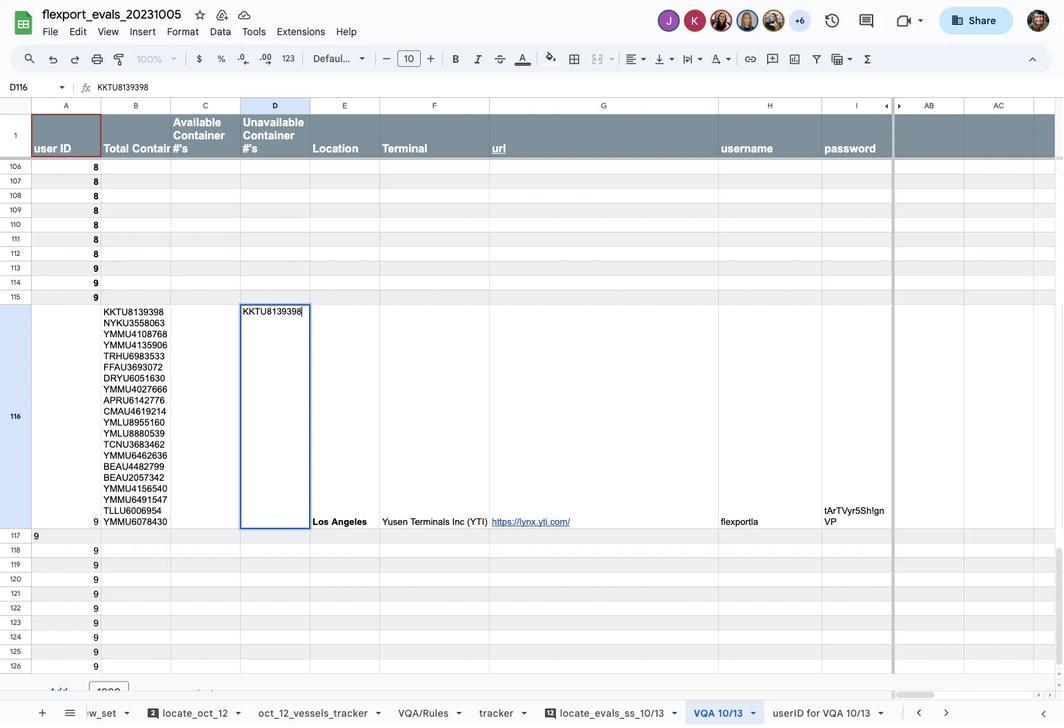 Task type: vqa. For each thing, say whether or not it's contained in the screenshot.
list
no



Task type: locate. For each thing, give the bounding box(es) containing it.
12
[[547, 709, 554, 718]]

cara nguyen image
[[712, 11, 731, 30]]

text color image
[[515, 49, 531, 66]]

edit menu item
[[64, 23, 92, 40]]

data
[[210, 26, 231, 38]]

10/13 left userid
[[719, 708, 744, 720]]

data menu item
[[205, 23, 237, 40]]

edit
[[69, 26, 87, 38]]

0 horizontal spatial vqa
[[694, 708, 716, 720]]

10/13 right for
[[847, 708, 871, 720]]

tracker button
[[470, 701, 536, 726]]

1 vertical spatial kktu8139398
[[243, 307, 302, 317]]

$
[[197, 53, 202, 64]]

None text field
[[6, 81, 57, 94]]

1 toolbar from the left
[[28, 701, 86, 726]]

vertical align image
[[652, 49, 668, 68]]

tracker
[[479, 708, 514, 720]]

1 horizontal spatial vqa
[[823, 708, 844, 720]]

0 vertical spatial kktu8139398
[[97, 82, 148, 93]]

KKTU8139398 text field
[[97, 79, 1064, 97]]

font list. default (arial) selected. option
[[313, 49, 377, 68]]

2 toolbar from the left
[[53, 701, 999, 726]]

10/13 inside dropdown button
[[847, 708, 871, 720]]

toolbar
[[28, 701, 86, 726], [53, 701, 999, 726], [905, 701, 963, 726]]

123 button
[[278, 48, 300, 69]]

scrolling_scope
[[901, 708, 976, 720]]

%
[[218, 53, 226, 64]]

10/13
[[719, 708, 744, 720], [847, 708, 871, 720]]

kktu8139398 inside "field"
[[243, 307, 302, 317]]

application containing share
[[0, 0, 1064, 726]]

all sheets image
[[59, 702, 81, 724]]

0 horizontal spatial 10/13
[[719, 708, 744, 720]]

kktu8139398 inside text box
[[97, 82, 148, 93]]

select merge type image
[[606, 50, 615, 55]]

menu bar
[[37, 18, 363, 41]]

insert menu item
[[124, 23, 162, 40]]

none text field inside name box (⌘ + j) element
[[6, 81, 57, 94]]

scrolling_scope button
[[893, 701, 999, 726]]

vqa
[[694, 708, 716, 720], [823, 708, 844, 720]]

1 10/13 from the left
[[719, 708, 744, 720]]

Font size text field
[[398, 50, 420, 67]]

2 10/13 from the left
[[847, 708, 871, 720]]

at
[[183, 688, 192, 700]]

userid
[[773, 708, 805, 720]]

Font size field
[[398, 50, 427, 68]]

userid for vqa 10/13
[[773, 708, 871, 720]]

bottom
[[211, 688, 242, 700]]

kktu8139398 for kktu8139398 text box
[[97, 82, 148, 93]]

locate_oct_12
[[163, 708, 228, 720]]

oct_12_vessels_tracker button
[[250, 701, 390, 726]]

123
[[282, 54, 295, 64]]

Zoom field
[[131, 49, 183, 70]]

1 horizontal spatial 10/13
[[847, 708, 871, 720]]

1 vqa from the left
[[694, 708, 716, 720]]

menu bar inside menu bar "banner"
[[37, 18, 363, 41]]

vqa inside popup button
[[694, 708, 716, 720]]

1 horizontal spatial kktu8139398
[[243, 307, 302, 317]]

application
[[0, 0, 1064, 726]]

kktu8139398
[[97, 82, 148, 93], [243, 307, 302, 317]]

D116 field
[[243, 307, 308, 317]]

0 horizontal spatial kktu8139398
[[97, 82, 148, 93]]

format
[[167, 26, 199, 38]]

text wrapping image
[[681, 49, 697, 68]]

menu bar containing file
[[37, 18, 363, 41]]

kenny nguyen image
[[686, 11, 705, 30]]

kktu8139398 for the kktu8139398 "field"
[[243, 307, 302, 317]]

menu bar banner
[[0, 0, 1064, 726]]

main toolbar
[[41, 0, 880, 652]]

2 vqa from the left
[[823, 708, 844, 720]]

jake watembach image
[[660, 11, 679, 30]]



Task type: describe. For each thing, give the bounding box(es) containing it.
Menus field
[[17, 49, 48, 68]]

new_set
[[77, 708, 117, 720]]

tools menu item
[[237, 23, 272, 40]]

tools
[[242, 26, 266, 38]]

+6 button
[[788, 8, 813, 33]]

format menu item
[[162, 23, 205, 40]]

functions image
[[860, 49, 876, 68]]

% button
[[211, 48, 232, 69]]

share button
[[940, 7, 1014, 35]]

borders image
[[567, 49, 583, 68]]

Rename text field
[[37, 6, 189, 22]]

extensions menu item
[[272, 23, 331, 40]]

for
[[807, 708, 821, 720]]

katherine seehafer image
[[738, 11, 758, 30]]

$ button
[[189, 48, 210, 69]]

jordyn shuell image
[[765, 11, 784, 30]]

help menu item
[[331, 23, 363, 40]]

new_set button
[[53, 701, 139, 726]]

extensions
[[277, 26, 326, 38]]

view
[[98, 26, 119, 38]]

file menu item
[[37, 23, 64, 40]]

help
[[337, 26, 357, 38]]

vqa 10/13 button
[[686, 701, 765, 726]]

more rows at the bottom
[[135, 688, 242, 700]]

insert
[[130, 26, 156, 38]]

name box (⌘ + j) element
[[4, 79, 69, 96]]

vqa/rules
[[399, 708, 449, 720]]

oct_12_vessels_tracker
[[259, 708, 368, 720]]

vqa inside dropdown button
[[823, 708, 844, 720]]

Zoom text field
[[133, 50, 166, 69]]

3 toolbar from the left
[[905, 701, 963, 726]]

2
[[151, 709, 155, 718]]

locate_evals_ss_10/13
[[560, 708, 665, 720]]

share
[[970, 14, 997, 27]]

10/13 inside popup button
[[719, 708, 744, 720]]

vqa 10/13
[[694, 708, 744, 720]]

view menu item
[[92, 23, 124, 40]]

+6
[[796, 16, 805, 26]]

userid for vqa 10/13 button
[[764, 701, 893, 726]]

default (arial)
[[313, 52, 377, 65]]

toolbar containing new_set
[[53, 701, 999, 726]]

12 locate_evals_ss_10/13
[[547, 708, 665, 720]]

the
[[194, 688, 209, 700]]

more
[[135, 688, 157, 700]]

fill color image
[[544, 49, 560, 66]]

(arial)
[[349, 52, 377, 65]]

vqa/rules button
[[390, 701, 471, 726]]

file
[[43, 26, 58, 38]]

default
[[313, 52, 347, 65]]

Star checkbox
[[191, 6, 210, 25]]

rows
[[160, 688, 180, 700]]



